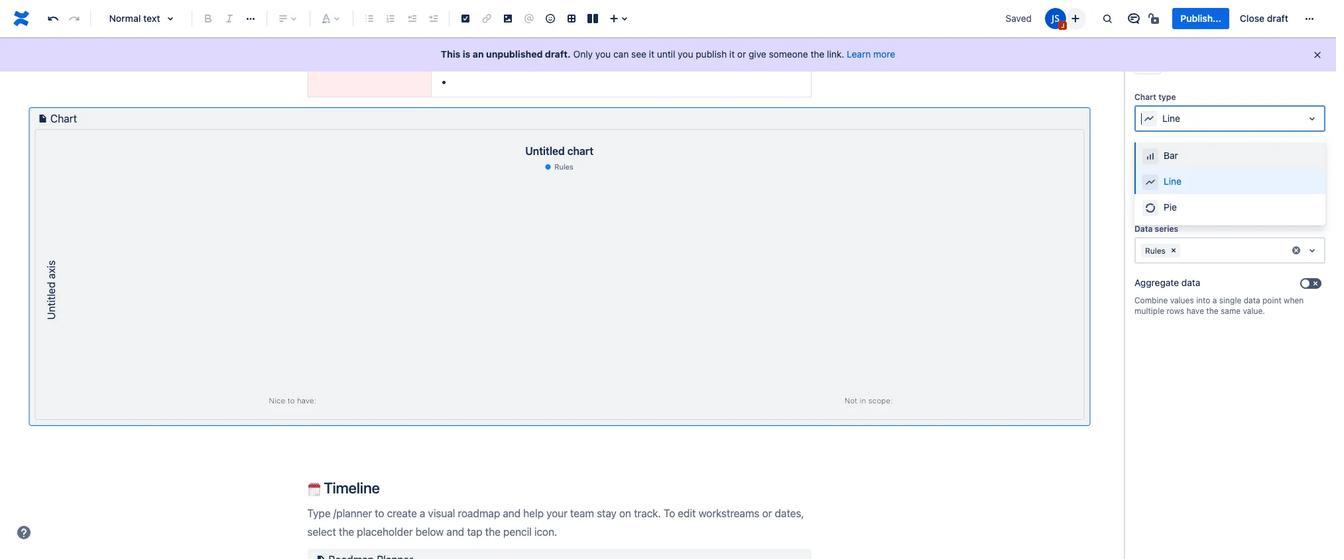 Task type: vqa. For each thing, say whether or not it's contained in the screenshot.
Link icon
yes



Task type: locate. For each thing, give the bounding box(es) containing it.
draft
[[1268, 13, 1289, 24]]

must have:
[[1142, 193, 1188, 204]]

data
[[1140, 148, 1161, 159], [1135, 224, 1153, 234]]

italic ⌘i image
[[222, 11, 238, 27]]

it
[[649, 48, 655, 60], [730, 48, 735, 60]]

help image
[[16, 525, 32, 541]]

line
[[1163, 113, 1181, 124], [1164, 175, 1182, 187]]

0 horizontal spatial it
[[649, 48, 655, 60]]

axis
[[1144, 172, 1160, 182]]

draft.
[[545, 48, 571, 60]]

tab list containing data
[[1135, 143, 1326, 165]]

line up the have:
[[1164, 175, 1182, 187]]

0 vertical spatial the
[[811, 48, 825, 60]]

rules
[[555, 163, 574, 171], [1146, 246, 1166, 256]]

rules left clear image
[[1146, 246, 1166, 256]]

data left the bar
[[1140, 148, 1161, 159]]

:calendar_spiral: image
[[308, 484, 321, 497], [308, 484, 321, 497]]

1 vertical spatial open image
[[1305, 243, 1321, 259]]

action item image
[[458, 11, 474, 27]]

have:
[[1166, 193, 1188, 204]]

data up values on the right bottom
[[1182, 277, 1201, 289]]

1 vertical spatial the
[[1207, 307, 1219, 317]]

chart image
[[34, 111, 50, 127]]

1 horizontal spatial data
[[1244, 296, 1261, 306]]

bar chart image
[[1143, 149, 1159, 165]]

saved
[[1006, 13, 1032, 24]]

0 vertical spatial chart
[[1135, 92, 1157, 102]]

x-
[[1135, 172, 1144, 182]]

timeline
[[321, 480, 380, 497]]

0 vertical spatial line
[[1163, 113, 1181, 124]]

data down pie chart image
[[1135, 224, 1153, 234]]

chart
[[1135, 92, 1157, 102], [50, 113, 77, 125]]

normal text
[[109, 13, 160, 24]]

no restrictions image
[[1148, 11, 1164, 27]]

only
[[574, 48, 593, 60]]

data up value.
[[1244, 296, 1261, 306]]

1 vertical spatial rules
[[1146, 246, 1166, 256]]

you left can
[[596, 48, 611, 60]]

0 vertical spatial data
[[1140, 148, 1161, 159]]

1 vertical spatial chart
[[50, 113, 77, 125]]

confluence image
[[11, 8, 32, 29], [11, 8, 32, 29]]

data for data
[[1140, 148, 1161, 159]]

0 horizontal spatial chart
[[50, 113, 77, 125]]

invite to edit image
[[1068, 10, 1084, 26]]

this is an unpublished draft. only you can see it until you publish it or give someone the link. learn more
[[441, 48, 896, 60]]

numbered list ⌘⇧7 image
[[383, 11, 399, 27]]

rules down the untitled chart
[[555, 163, 574, 171]]

you
[[596, 48, 611, 60], [678, 48, 694, 60]]

0 horizontal spatial rules
[[555, 163, 574, 171]]

1 horizontal spatial it
[[730, 48, 735, 60]]

aggregate data element
[[1135, 275, 1297, 293]]

data
[[1182, 277, 1201, 289], [1244, 296, 1261, 306]]

0 vertical spatial open image
[[1305, 111, 1321, 127]]

combine values into a single data point when multiple rows have the same value.
[[1135, 296, 1305, 317]]

aggregate data
[[1135, 277, 1201, 289]]

when
[[1284, 296, 1305, 306]]

the inside combine values into a single data point when multiple rows have the same value.
[[1207, 307, 1219, 317]]

1 vertical spatial data
[[1244, 296, 1261, 306]]

0 horizontal spatial you
[[596, 48, 611, 60]]

the left link.
[[811, 48, 825, 60]]

series
[[1155, 224, 1179, 234]]

1 horizontal spatial rules
[[1146, 246, 1166, 256]]

1 vertical spatial line
[[1164, 175, 1182, 187]]

you right until
[[678, 48, 694, 60]]

give
[[749, 48, 767, 60]]

more formatting image
[[243, 11, 259, 27]]

clear image
[[1169, 246, 1179, 256]]

1 horizontal spatial the
[[1207, 307, 1219, 317]]

link.
[[827, 48, 845, 60]]

pie chart image
[[1143, 200, 1159, 216]]

an
[[473, 48, 484, 60]]

learn
[[847, 48, 871, 60]]

type
[[1159, 92, 1177, 102]]

data series
[[1135, 224, 1179, 234]]

0 vertical spatial data
[[1182, 277, 1201, 289]]

rows
[[1167, 307, 1185, 317]]

undo ⌘z image
[[45, 11, 61, 27]]

open image right clear image at the right top of page
[[1305, 243, 1321, 259]]

0 horizontal spatial the
[[811, 48, 825, 60]]

open image
[[1305, 111, 1321, 127], [1305, 243, 1321, 259]]

1 horizontal spatial chart
[[1135, 92, 1157, 102]]

data for data series
[[1135, 224, 1153, 234]]

customize
[[1172, 148, 1218, 159]]

the
[[811, 48, 825, 60], [1207, 307, 1219, 317]]

1 vertical spatial data
[[1135, 224, 1153, 234]]

multiple
[[1135, 307, 1165, 317]]

tab list
[[1135, 143, 1326, 165]]

open image down the close image
[[1305, 111, 1321, 127]]

clear image
[[1292, 246, 1302, 256]]

more
[[874, 48, 896, 60]]

close draft
[[1241, 13, 1289, 24]]

1 horizontal spatial you
[[678, 48, 694, 60]]

it right see
[[649, 48, 655, 60]]

must
[[1142, 193, 1163, 204]]

line down type
[[1163, 113, 1181, 124]]

the down a
[[1207, 307, 1219, 317]]

it left or
[[730, 48, 735, 60]]

Chart type text field
[[1142, 112, 1144, 125]]



Task type: describe. For each thing, give the bounding box(es) containing it.
close
[[1241, 13, 1265, 24]]

indent tab image
[[425, 11, 441, 27]]

0 vertical spatial rules
[[555, 163, 574, 171]]

untitled
[[525, 145, 565, 157]]

publish
[[696, 48, 727, 60]]

xychart image
[[35, 175, 1084, 407]]

meetings
[[453, 55, 497, 67]]

learn more link
[[847, 48, 896, 60]]

combine
[[1135, 296, 1169, 306]]

unpublished
[[486, 48, 543, 60]]

outdent ⇧tab image
[[404, 11, 420, 27]]

bullet list ⌘⇧8 image
[[362, 11, 377, 27]]

comment icon image
[[1127, 11, 1143, 27]]

values
[[1171, 296, 1195, 306]]

chart type element
[[1135, 105, 1326, 226]]

redo ⌘⇧z image
[[66, 11, 82, 27]]

more image
[[1302, 11, 1318, 27]]

text
[[143, 13, 160, 24]]

2 you from the left
[[678, 48, 694, 60]]

bar
[[1164, 150, 1179, 161]]

normal
[[109, 13, 141, 24]]

untitled chart
[[525, 145, 594, 157]]

until
[[657, 48, 676, 60]]

mention image
[[521, 11, 537, 27]]

emoji image
[[543, 11, 559, 27]]

line chart image
[[1143, 174, 1159, 190]]

bold ⌘b image
[[200, 11, 216, 27]]

data inside combine values into a single data point when multiple rows have the same value.
[[1244, 296, 1261, 306]]

chart for chart
[[50, 113, 77, 125]]

a
[[1213, 296, 1218, 306]]

chart
[[568, 145, 594, 157]]

Data series text field
[[1183, 244, 1186, 258]]

2 open image from the top
[[1305, 243, 1321, 259]]

table image
[[564, 11, 580, 27]]

value.
[[1244, 307, 1266, 317]]

see
[[632, 48, 647, 60]]

line chart image
[[1142, 111, 1158, 127]]

into
[[1197, 296, 1211, 306]]

can
[[614, 48, 629, 60]]

close image
[[1308, 50, 1324, 66]]

line for line chart image at right top
[[1164, 175, 1182, 187]]

this
[[441, 48, 461, 60]]

single
[[1220, 296, 1242, 306]]

1 it from the left
[[649, 48, 655, 60]]

jacob simon image
[[1046, 8, 1067, 29]]

find and replace image
[[1100, 11, 1116, 27]]

link image
[[479, 11, 495, 27]]

aggregate
[[1135, 277, 1180, 289]]

1 you from the left
[[596, 48, 611, 60]]

pie
[[1164, 201, 1178, 213]]

normal text button
[[96, 4, 186, 33]]

roadmap planner image
[[313, 553, 329, 560]]

someone
[[769, 48, 809, 60]]

point
[[1263, 296, 1282, 306]]

have
[[1187, 307, 1205, 317]]

publish...
[[1181, 13, 1222, 24]]

dismiss image
[[1313, 50, 1324, 60]]

close draft button
[[1233, 8, 1297, 29]]

chart type
[[1135, 92, 1177, 102]]

add image, video, or file image
[[500, 11, 516, 27]]

1 open image from the top
[[1305, 111, 1321, 127]]

open image
[[1305, 191, 1321, 206]]

2 it from the left
[[730, 48, 735, 60]]

or
[[738, 48, 747, 60]]

0 horizontal spatial data
[[1182, 277, 1201, 289]]

chart for chart type
[[1135, 92, 1157, 102]]

layouts image
[[585, 11, 601, 27]]

same
[[1221, 307, 1241, 317]]

is
[[463, 48, 471, 60]]

x-axis
[[1135, 172, 1160, 182]]

line for line chart icon
[[1163, 113, 1181, 124]]

publish... button
[[1173, 8, 1230, 29]]



